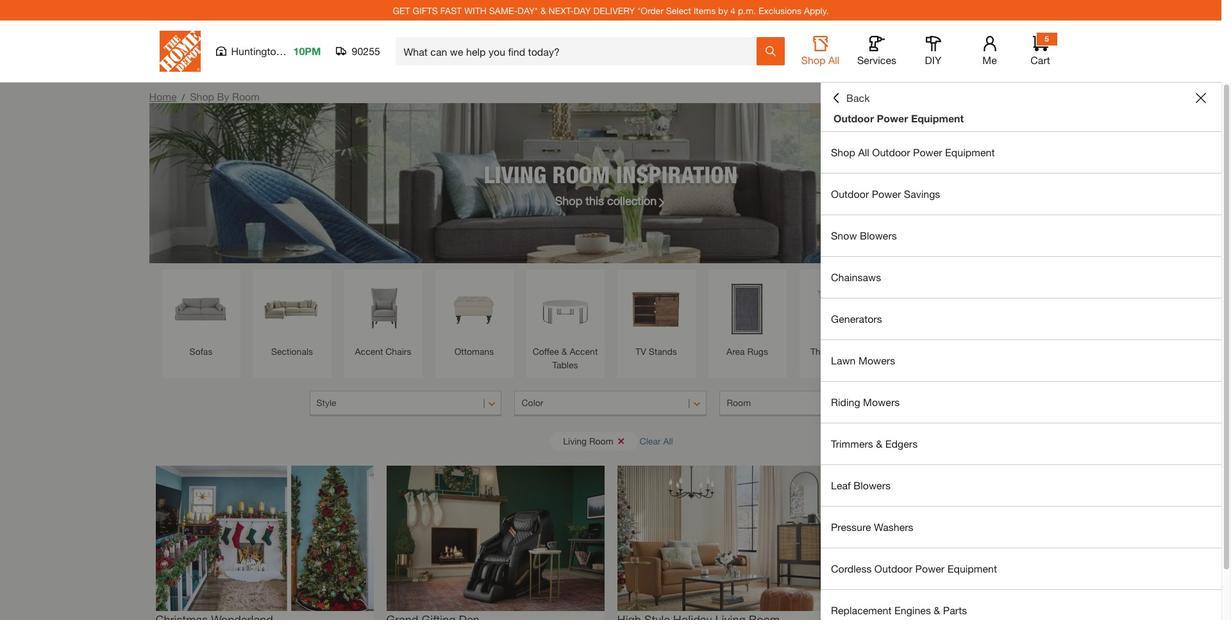 Task type: vqa. For each thing, say whether or not it's contained in the screenshot.
Throw Pillows image
yes



Task type: locate. For each thing, give the bounding box(es) containing it.
living for living room
[[563, 436, 587, 447]]

style button
[[309, 391, 502, 417]]

1 horizontal spatial all
[[828, 54, 840, 66]]

day*
[[518, 5, 538, 16]]

accent chairs image
[[350, 276, 416, 342]]

living
[[484, 161, 546, 188], [563, 436, 587, 447]]

& left edgers
[[876, 438, 883, 450]]

throw pillows link
[[806, 276, 871, 358]]

coffee
[[533, 346, 559, 357]]

4
[[731, 5, 736, 16]]

sectionals
[[271, 346, 313, 357]]

shop all outdoor power equipment
[[831, 146, 995, 158]]

ottomans image
[[441, 276, 507, 342]]

inspiration
[[616, 161, 738, 188]]

tv stands link
[[624, 276, 689, 358]]

collection
[[607, 193, 657, 207]]

outdoor down washers
[[875, 563, 913, 575]]

shop for shop all outdoor power equipment
[[831, 146, 855, 158]]

area rugs link
[[715, 276, 780, 358]]

room down area
[[727, 398, 751, 408]]

area
[[727, 346, 745, 357]]

apply.
[[804, 5, 829, 16]]

cordless
[[831, 563, 872, 575]]

color
[[522, 398, 543, 408]]

blowers right snow
[[860, 230, 897, 242]]

huntington
[[231, 45, 282, 57]]

2 horizontal spatial all
[[858, 146, 869, 158]]

savings
[[904, 188, 940, 200]]

all up back "button"
[[828, 54, 840, 66]]

shop all
[[801, 54, 840, 66]]

outdoor up snow
[[831, 188, 869, 200]]

me
[[983, 54, 997, 66]]

trimmers & edgers link
[[821, 424, 1222, 465]]

blowers
[[860, 230, 897, 242], [854, 480, 891, 492]]

select
[[666, 5, 691, 16]]

snow blowers link
[[821, 215, 1222, 256]]

1 horizontal spatial accent
[[570, 346, 598, 357]]

items
[[694, 5, 716, 16]]

shop for shop this collection
[[555, 193, 582, 207]]

0 horizontal spatial all
[[663, 436, 673, 447]]

lawn mowers
[[831, 355, 895, 367]]

blowers for leaf blowers
[[854, 480, 891, 492]]

shop inside 'link'
[[831, 146, 855, 158]]

menu
[[821, 132, 1222, 621]]

feedback link image
[[1214, 217, 1231, 286]]

shop down back "button"
[[831, 146, 855, 158]]

day
[[574, 5, 591, 16]]

sofas image
[[168, 276, 234, 342]]

room down color button
[[589, 436, 613, 447]]

replacement engines & parts
[[831, 605, 967, 617]]

leaf
[[831, 480, 851, 492]]

1 vertical spatial all
[[858, 146, 869, 158]]

outdoor power savings
[[831, 188, 940, 200]]

parts
[[943, 605, 967, 617]]

living room inspiration
[[484, 161, 738, 188]]

living inside button
[[563, 436, 587, 447]]

0 vertical spatial equipment
[[911, 112, 964, 124]]

1 accent from the left
[[355, 346, 383, 357]]

services button
[[856, 36, 897, 67]]

color button
[[515, 391, 707, 417]]

with
[[464, 5, 487, 16]]

ottomans link
[[441, 276, 507, 358]]

mowers for riding mowers
[[863, 396, 900, 408]]

outdoor
[[834, 112, 874, 124], [872, 146, 910, 158], [831, 188, 869, 200], [875, 563, 913, 575]]

shop this collection link
[[555, 192, 666, 209]]

1 vertical spatial blowers
[[854, 480, 891, 492]]

tables
[[552, 360, 578, 371]]

0 horizontal spatial living
[[484, 161, 546, 188]]

living for living room inspiration
[[484, 161, 546, 188]]

riding mowers link
[[821, 382, 1222, 423]]

coffee & accent tables image
[[533, 276, 598, 342]]

mowers right riding
[[863, 396, 900, 408]]

1 horizontal spatial living
[[563, 436, 587, 447]]

this
[[586, 193, 604, 207]]

1 vertical spatial equipment
[[945, 146, 995, 158]]

shop down the apply.
[[801, 54, 826, 66]]

next-
[[549, 5, 574, 16]]

all for clear all
[[663, 436, 673, 447]]

0 vertical spatial blowers
[[860, 230, 897, 242]]

leaf blowers
[[831, 480, 891, 492]]

by
[[217, 90, 229, 103]]

leaf blowers link
[[821, 466, 1222, 507]]

all inside 'link'
[[858, 146, 869, 158]]

accent left chairs
[[355, 346, 383, 357]]

gifts
[[413, 5, 438, 16]]

shop for shop all
[[801, 54, 826, 66]]

2 vertical spatial all
[[663, 436, 673, 447]]

sectionals image
[[259, 276, 325, 342]]

shop
[[801, 54, 826, 66], [190, 90, 214, 103], [831, 146, 855, 158], [555, 193, 582, 207]]

power
[[877, 112, 908, 124], [913, 146, 942, 158], [872, 188, 901, 200], [915, 563, 945, 575]]

0 horizontal spatial accent
[[355, 346, 383, 357]]

equipment
[[911, 112, 964, 124], [945, 146, 995, 158], [947, 563, 997, 575]]

riding mowers
[[831, 396, 900, 408]]

mowers right lawn
[[859, 355, 895, 367]]

shop left this
[[555, 193, 582, 207]]

throw blankets image
[[897, 276, 962, 342]]

power up savings
[[913, 146, 942, 158]]

shop inside button
[[801, 54, 826, 66]]

washers
[[874, 521, 914, 534]]

services
[[857, 54, 896, 66]]

all
[[828, 54, 840, 66], [858, 146, 869, 158], [663, 436, 673, 447]]

room inside the "room" button
[[727, 398, 751, 408]]

all right clear
[[663, 436, 673, 447]]

0 vertical spatial all
[[828, 54, 840, 66]]

1 vertical spatial mowers
[[863, 396, 900, 408]]

shop all button
[[800, 36, 841, 67]]

& up 'tables'
[[562, 346, 567, 357]]

room right by
[[232, 90, 260, 103]]

fast
[[440, 5, 462, 16]]

90255
[[352, 45, 380, 57]]

tv stands image
[[624, 276, 689, 342]]

outdoor down 'outdoor power equipment'
[[872, 146, 910, 158]]

stands
[[649, 346, 677, 357]]

blowers inside snow blowers link
[[860, 230, 897, 242]]

accent up 'tables'
[[570, 346, 598, 357]]

blowers right leaf
[[854, 480, 891, 492]]

all up outdoor power savings
[[858, 146, 869, 158]]

sofas link
[[168, 276, 234, 358]]

blowers inside leaf blowers link
[[854, 480, 891, 492]]

&
[[540, 5, 546, 16], [562, 346, 567, 357], [876, 438, 883, 450], [934, 605, 940, 617]]

clear
[[640, 436, 661, 447]]

shop right '/'
[[190, 90, 214, 103]]

1 vertical spatial living
[[563, 436, 587, 447]]

& right day*
[[540, 5, 546, 16]]

2 accent from the left
[[570, 346, 598, 357]]

What can we help you find today? search field
[[404, 38, 756, 65]]

p.m.
[[738, 5, 756, 16]]

room inside living room button
[[589, 436, 613, 447]]

riding
[[831, 396, 860, 408]]

0 vertical spatial mowers
[[859, 355, 895, 367]]

area rugs image
[[715, 276, 780, 342]]

rugs
[[747, 346, 768, 357]]

pressure washers
[[831, 521, 914, 534]]

stretchy image image
[[155, 466, 374, 612], [386, 466, 604, 612], [617, 466, 835, 612], [848, 466, 1066, 612]]

0 vertical spatial living
[[484, 161, 546, 188]]



Task type: describe. For each thing, give the bounding box(es) containing it.
equipment inside 'link'
[[945, 146, 995, 158]]

& left the parts
[[934, 605, 940, 617]]

diy button
[[913, 36, 954, 67]]

5
[[1045, 34, 1049, 44]]

2 stretchy image image from the left
[[386, 466, 604, 612]]

power left savings
[[872, 188, 901, 200]]

power up engines
[[915, 563, 945, 575]]

sofas
[[190, 346, 212, 357]]

tv stands
[[636, 346, 677, 357]]

shop all outdoor power equipment link
[[821, 132, 1222, 173]]

power inside 'link'
[[913, 146, 942, 158]]

3 stretchy image image from the left
[[617, 466, 835, 612]]

all for shop all
[[828, 54, 840, 66]]

living room button
[[550, 432, 638, 451]]

2 vertical spatial equipment
[[947, 563, 997, 575]]

sectionals link
[[259, 276, 325, 358]]

throw
[[811, 346, 836, 357]]

outdoor power savings link
[[821, 174, 1222, 215]]

1 stretchy image image from the left
[[155, 466, 374, 612]]

exclusions
[[759, 5, 802, 16]]

chainsaws
[[831, 271, 881, 283]]

tv
[[636, 346, 646, 357]]

*order
[[638, 5, 664, 16]]

same-
[[489, 5, 518, 16]]

pressure washers link
[[821, 507, 1222, 548]]

coffee & accent tables
[[533, 346, 598, 371]]

cart
[[1031, 54, 1050, 66]]

back button
[[831, 92, 870, 105]]

all for shop all outdoor power equipment
[[858, 146, 869, 158]]

curtains & drapes image
[[988, 276, 1053, 342]]

shop this collection
[[555, 193, 657, 207]]

area rugs
[[727, 346, 768, 357]]

throw pillows
[[811, 346, 866, 357]]

cordless outdoor power equipment link
[[821, 549, 1222, 590]]

get
[[393, 5, 410, 16]]

replacement
[[831, 605, 892, 617]]

home
[[149, 90, 177, 103]]

blowers for snow blowers
[[860, 230, 897, 242]]

throw pillows image
[[806, 276, 871, 342]]

back
[[846, 92, 870, 104]]

snow
[[831, 230, 857, 242]]

living room
[[563, 436, 613, 447]]

engines
[[895, 605, 931, 617]]

& inside the coffee & accent tables
[[562, 346, 567, 357]]

me button
[[969, 36, 1010, 67]]

4 stretchy image image from the left
[[848, 466, 1066, 612]]

ottomans
[[454, 346, 494, 357]]

drawer close image
[[1196, 93, 1206, 103]]

trimmers & edgers
[[831, 438, 918, 450]]

menu containing shop all outdoor power equipment
[[821, 132, 1222, 621]]

room button
[[720, 391, 912, 417]]

replacement engines & parts link
[[821, 591, 1222, 621]]

get gifts fast with same-day* & next-day delivery *order select items by 4 p.m. exclusions apply.
[[393, 5, 829, 16]]

power up shop all outdoor power equipment
[[877, 112, 908, 124]]

/
[[182, 92, 185, 103]]

huntington park
[[231, 45, 306, 57]]

cart 5
[[1031, 34, 1050, 66]]

home link
[[149, 90, 177, 103]]

diy
[[925, 54, 942, 66]]

by
[[718, 5, 728, 16]]

accent chairs link
[[350, 276, 416, 358]]

clear all button
[[640, 430, 673, 453]]

outdoor down back "button"
[[834, 112, 874, 124]]

outdoor inside 'link'
[[872, 146, 910, 158]]

chainsaws link
[[821, 257, 1222, 298]]

lawn mowers link
[[821, 340, 1222, 382]]

park
[[285, 45, 306, 57]]

home / shop by room
[[149, 90, 260, 103]]

pillows
[[838, 346, 866, 357]]

coffee & accent tables link
[[533, 276, 598, 372]]

chairs
[[386, 346, 411, 357]]

10pm
[[293, 45, 321, 57]]

style
[[316, 398, 336, 408]]

lawn
[[831, 355, 856, 367]]

snow blowers
[[831, 230, 897, 242]]

pressure
[[831, 521, 871, 534]]

generators link
[[821, 299, 1222, 340]]

accent chairs
[[355, 346, 411, 357]]

mowers for lawn mowers
[[859, 355, 895, 367]]

outdoor power equipment
[[834, 112, 964, 124]]

the home depot logo image
[[159, 31, 200, 72]]

edgers
[[885, 438, 918, 450]]

room up this
[[552, 161, 610, 188]]

clear all
[[640, 436, 673, 447]]

accent inside the coffee & accent tables
[[570, 346, 598, 357]]

delivery
[[593, 5, 635, 16]]



